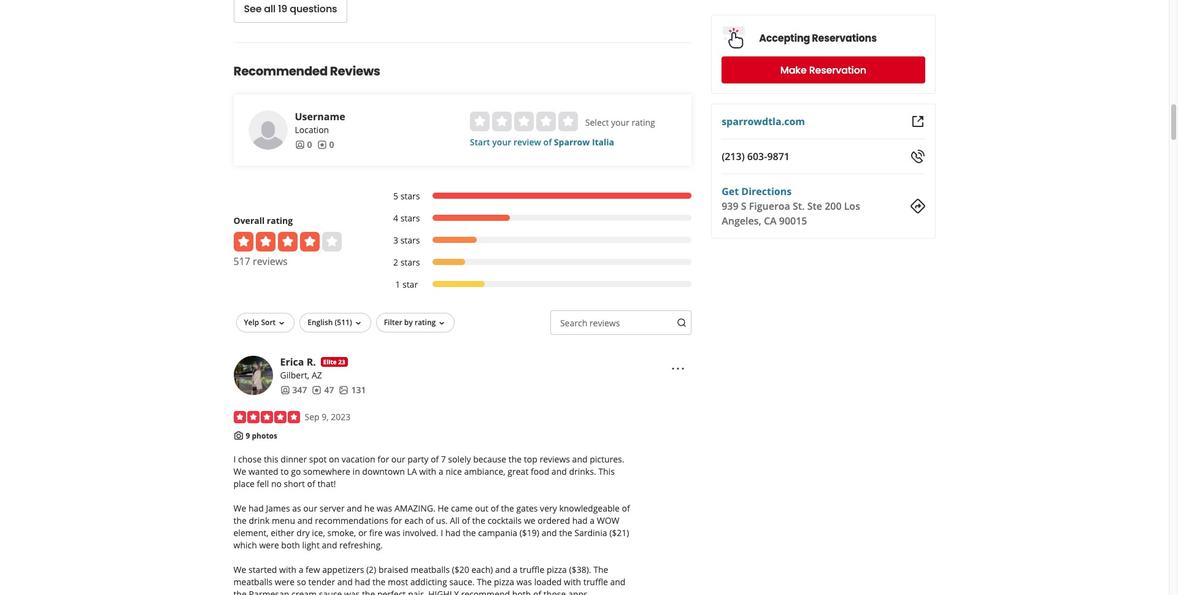 Task type: vqa. For each thing, say whether or not it's contained in the screenshot.
I within the the I chose this dinner spot on vacation for our party of 7 solely because the top reviews and pictures. We wanted to go somewhere in downtown LA with a nice ambiance, great food and drinks. This place fell no short of that!
yes



Task type: locate. For each thing, give the bounding box(es) containing it.
16 review v2 image down location
[[317, 140, 327, 149]]

rating up the 4 star rating image
[[267, 215, 293, 226]]

was left loaded
[[517, 576, 532, 588]]

0 vertical spatial reviews
[[253, 255, 288, 268]]

were down either
[[259, 540, 279, 551]]

16 camera v2 image
[[234, 431, 243, 440]]

meatballs down started
[[234, 576, 273, 588]]

i
[[234, 454, 236, 465], [441, 527, 443, 539]]

2 we from the top
[[234, 503, 246, 514]]

all
[[450, 515, 460, 527]]

our right as
[[303, 503, 317, 514]]

1 vertical spatial reviews element
[[312, 384, 334, 396]]

3 stars
[[393, 234, 420, 246]]

we up "place"
[[234, 466, 246, 478]]

0 vertical spatial friends element
[[295, 139, 312, 151]]

1 vertical spatial for
[[391, 515, 402, 527]]

reviews element
[[317, 139, 334, 151], [312, 384, 334, 396]]

he
[[438, 503, 449, 514]]

1 horizontal spatial 16 chevron down v2 image
[[437, 318, 447, 328]]

smoke,
[[327, 527, 356, 539]]

rating for select your rating
[[632, 116, 655, 128]]

16 chevron down v2 image inside filter by rating dropdown button
[[437, 318, 447, 328]]

spot
[[309, 454, 327, 465]]

1 horizontal spatial meatballs
[[411, 564, 450, 576]]

get directions link
[[722, 185, 792, 198]]

friends element down location
[[295, 139, 312, 151]]

1 vertical spatial your
[[492, 136, 511, 148]]

stars inside 'element'
[[401, 256, 420, 268]]

0 horizontal spatial reviews
[[253, 255, 288, 268]]

0 horizontal spatial for
[[378, 454, 389, 465]]

16 chevron down v2 image
[[277, 318, 287, 328], [437, 318, 447, 328]]

menu image
[[671, 361, 686, 376]]

(213) 603-9871
[[722, 150, 790, 163]]

and up drinks.
[[572, 454, 588, 465]]

24 directions v2 image
[[911, 199, 925, 214]]

0 vertical spatial i
[[234, 454, 236, 465]]

  text field
[[551, 310, 692, 335]]

1 16 chevron down v2 image from the left
[[277, 318, 287, 328]]

drinks.
[[569, 466, 596, 478]]

start
[[470, 136, 490, 148]]

1 horizontal spatial i
[[441, 527, 443, 539]]

reviews element down the az
[[312, 384, 334, 396]]

0 vertical spatial we
[[234, 466, 246, 478]]

location
[[295, 124, 329, 135]]

1 vertical spatial truffle
[[584, 576, 608, 588]]

and down ordered
[[542, 527, 557, 539]]

truffle up apps.
[[584, 576, 608, 588]]

filter reviews by 3 stars rating element
[[381, 234, 692, 247]]

0 down location
[[307, 139, 312, 150]]

0 horizontal spatial both
[[281, 540, 300, 551]]

username location
[[295, 110, 345, 135]]

were left so
[[275, 576, 295, 588]]

5
[[393, 190, 398, 202]]

rating right the select
[[632, 116, 655, 128]]

wanted
[[249, 466, 278, 478]]

1 vertical spatial reviews
[[590, 317, 620, 329]]

so
[[297, 576, 306, 588]]

for up downtown
[[378, 454, 389, 465]]

our
[[391, 454, 405, 465], [303, 503, 317, 514]]

reviews element for 347
[[312, 384, 334, 396]]

1 vertical spatial meatballs
[[234, 576, 273, 588]]

reservations
[[812, 31, 877, 45]]

0 vertical spatial reviews element
[[317, 139, 334, 151]]

reviews for search reviews
[[590, 317, 620, 329]]

2 vertical spatial reviews
[[540, 454, 570, 465]]

16 chevron down v2 image right "sort"
[[277, 318, 287, 328]]

we left started
[[234, 564, 246, 576]]

of left us.
[[426, 515, 434, 527]]

0 vertical spatial our
[[391, 454, 405, 465]]

1 vertical spatial 16 friends v2 image
[[280, 385, 290, 395]]

your for select
[[611, 116, 630, 128]]

those
[[544, 589, 566, 595]]

a right each)
[[513, 564, 518, 576]]

filter reviews by 4 stars rating element
[[381, 212, 692, 224]]

we inside i chose this dinner spot on vacation for our party of 7 solely because the top reviews and pictures. we wanted to go somewhere in downtown la with a nice ambiance, great food and drinks. this place fell no short of that!
[[234, 466, 246, 478]]

None radio
[[470, 112, 490, 131], [492, 112, 512, 131], [536, 112, 556, 131], [470, 112, 490, 131], [492, 112, 512, 131], [536, 112, 556, 131]]

english (511) button
[[300, 313, 371, 333]]

2 vertical spatial we
[[234, 564, 246, 576]]

your
[[611, 116, 630, 128], [492, 136, 511, 148]]

top
[[524, 454, 538, 465]]

1 horizontal spatial reviews
[[540, 454, 570, 465]]

3
[[393, 234, 398, 246]]

few
[[306, 564, 320, 576]]

0 horizontal spatial our
[[303, 503, 317, 514]]

($21)
[[610, 527, 629, 539]]

16 friends v2 image left 347 on the left bottom of page
[[280, 385, 290, 395]]

your right start
[[492, 136, 511, 148]]

1 horizontal spatial truffle
[[584, 576, 608, 588]]

see all 19 questions link
[[234, 0, 348, 23]]

reviews element containing 47
[[312, 384, 334, 396]]

started
[[249, 564, 277, 576]]

stars right 2
[[401, 256, 420, 268]]

downtown
[[362, 466, 405, 478]]

yelp sort button
[[236, 313, 295, 333]]

16 review v2 image left 47
[[312, 385, 322, 395]]

reviews element containing 0
[[317, 139, 334, 151]]

the inside i chose this dinner spot on vacation for our party of 7 solely because the top reviews and pictures. we wanted to go somewhere in downtown la with a nice ambiance, great food and drinks. this place fell no short of that!
[[509, 454, 522, 465]]

figueroa
[[749, 199, 791, 213]]

was right he
[[377, 503, 392, 514]]

friends element containing 0
[[295, 139, 312, 151]]

1 horizontal spatial 16 friends v2 image
[[295, 140, 305, 149]]

2 16 chevron down v2 image from the left
[[437, 318, 447, 328]]

the up recommend
[[477, 576, 492, 588]]

16 friends v2 image down location
[[295, 140, 305, 149]]

0 vertical spatial 16 friends v2 image
[[295, 140, 305, 149]]

we had james as our server and he was amazing. he came out of the gates very knowledgeable of the drink menu and recommendations for each of us. all of the cocktails we ordered had a wow element, either dry ice, smoke, or fire was involved. i had the campania ($19) and the sardinia ($21) which were both light and refreshing.
[[234, 503, 630, 551]]

both left those
[[512, 589, 531, 595]]

2 stars from the top
[[401, 212, 420, 224]]

friends element containing 347
[[280, 384, 307, 396]]

1 vertical spatial our
[[303, 503, 317, 514]]

go
[[291, 466, 301, 478]]

0 horizontal spatial 16 chevron down v2 image
[[277, 318, 287, 328]]

fire
[[369, 527, 383, 539]]

make
[[781, 63, 807, 77]]

0 horizontal spatial truffle
[[520, 564, 545, 576]]

16 friends v2 image
[[295, 140, 305, 149], [280, 385, 290, 395]]

0 vertical spatial rating
[[632, 116, 655, 128]]

braised
[[379, 564, 409, 576]]

of right the out
[[491, 503, 499, 514]]

0 horizontal spatial the
[[477, 576, 492, 588]]

drink
[[249, 515, 270, 527]]

reviews right the 'search'
[[590, 317, 620, 329]]

0 down username location
[[329, 139, 334, 150]]

1 vertical spatial both
[[512, 589, 531, 595]]

0 horizontal spatial 16 friends v2 image
[[280, 385, 290, 395]]

16 review v2 image
[[317, 140, 327, 149], [312, 385, 322, 395]]

1 we from the top
[[234, 466, 246, 478]]

the right the ($38).
[[594, 564, 609, 576]]

2 horizontal spatial with
[[564, 576, 581, 588]]

with up apps.
[[564, 576, 581, 588]]

stars for 2 stars
[[401, 256, 420, 268]]

we for we had james as our server and he was amazing. he came out of the gates very knowledgeable of the drink menu and recommendations for each of us. all of the cocktails we ordered had a wow element, either dry ice, smoke, or fire was involved. i had the campania ($19) and the sardinia ($21) which were both light and refreshing.
[[234, 503, 246, 514]]

16 friends v2 image for 0
[[295, 140, 305, 149]]

0 horizontal spatial meatballs
[[234, 576, 273, 588]]

(213)
[[722, 150, 745, 163]]

we inside "we started with a few appetizers (2) braised meatballs ($20 each) and a truffle pizza ($38). the meatballs were so tender and had the most addicting sauce. the pizza was loaded with truffle and the parmesan cream sauce was the perfect pair. highly recommend both of those apps."
[[234, 564, 246, 576]]

stars right the 4
[[401, 212, 420, 224]]

by
[[404, 317, 413, 328]]

wow
[[597, 515, 620, 527]]

and
[[572, 454, 588, 465], [552, 466, 567, 478], [347, 503, 362, 514], [297, 515, 313, 527], [542, 527, 557, 539], [322, 540, 337, 551], [495, 564, 511, 576], [337, 576, 353, 588], [610, 576, 626, 588]]

0 horizontal spatial i
[[234, 454, 236, 465]]

0 vertical spatial for
[[378, 454, 389, 465]]

0 horizontal spatial rating
[[267, 215, 293, 226]]

0 vertical spatial pizza
[[547, 564, 567, 576]]

of inside "we started with a few appetizers (2) braised meatballs ($20 each) and a truffle pizza ($38). the meatballs were so tender and had the most addicting sauce. the pizza was loaded with truffle and the parmesan cream sauce was the perfect pair. highly recommend both of those apps."
[[533, 589, 542, 595]]

photos element
[[339, 384, 366, 396]]

rating element
[[470, 112, 578, 131]]

16 chevron down v2 image right filter by rating
[[437, 318, 447, 328]]

90015
[[779, 214, 807, 228]]

search reviews
[[560, 317, 620, 329]]

i down us.
[[441, 527, 443, 539]]

0 horizontal spatial pizza
[[494, 576, 514, 588]]

2 stars
[[393, 256, 420, 268]]

had down (2)
[[355, 576, 370, 588]]

for left each
[[391, 515, 402, 527]]

1 horizontal spatial your
[[611, 116, 630, 128]]

2 horizontal spatial reviews
[[590, 317, 620, 329]]

addicting
[[410, 576, 447, 588]]

photo of erica r. image
[[234, 356, 273, 395]]

1 vertical spatial we
[[234, 503, 246, 514]]

sauce.
[[449, 576, 475, 588]]

our up downtown
[[391, 454, 405, 465]]

with
[[419, 466, 436, 478], [279, 564, 297, 576], [564, 576, 581, 588]]

0 horizontal spatial 0
[[307, 139, 312, 150]]

1 vertical spatial rating
[[267, 215, 293, 226]]

we down "place"
[[234, 503, 246, 514]]

had up drink
[[249, 503, 264, 514]]

1 horizontal spatial both
[[512, 589, 531, 595]]

1 vertical spatial were
[[275, 576, 295, 588]]

pair.
[[408, 589, 426, 595]]

dry
[[297, 527, 310, 539]]

meatballs
[[411, 564, 450, 576], [234, 576, 273, 588]]

2 vertical spatial with
[[564, 576, 581, 588]]

and up dry
[[297, 515, 313, 527]]

(2)
[[366, 564, 376, 576]]

0 vertical spatial your
[[611, 116, 630, 128]]

english (511)
[[308, 317, 352, 328]]

get directions 939 s figueroa st. ste 200 los angeles, ca 90015
[[722, 185, 861, 228]]

of down loaded
[[533, 589, 542, 595]]

for inside i chose this dinner spot on vacation for our party of 7 solely because the top reviews and pictures. we wanted to go somewhere in downtown la with a nice ambiance, great food and drinks. this place fell no short of that!
[[378, 454, 389, 465]]

we inside we had james as our server and he was amazing. he came out of the gates very knowledgeable of the drink menu and recommendations for each of us. all of the cocktails we ordered had a wow element, either dry ice, smoke, or fire was involved. i had the campania ($19) and the sardinia ($21) which were both light and refreshing.
[[234, 503, 246, 514]]

None radio
[[514, 112, 534, 131], [558, 112, 578, 131], [514, 112, 534, 131], [558, 112, 578, 131]]

sparrow
[[554, 136, 590, 148]]

stars right 5
[[401, 190, 420, 202]]

0 vertical spatial both
[[281, 540, 300, 551]]

filter by rating
[[384, 317, 436, 328]]

3 we from the top
[[234, 564, 246, 576]]

reviews down the 4 star rating image
[[253, 255, 288, 268]]

rating right by
[[415, 317, 436, 328]]

and up recommendations
[[347, 503, 362, 514]]

0 vertical spatial meatballs
[[411, 564, 450, 576]]

i inside i chose this dinner spot on vacation for our party of 7 solely because the top reviews and pictures. we wanted to go somewhere in downtown la with a nice ambiance, great food and drinks. this place fell no short of that!
[[234, 454, 236, 465]]

recommended
[[234, 62, 328, 80]]

1 vertical spatial the
[[477, 576, 492, 588]]

somewhere
[[303, 466, 350, 478]]

reviews up food
[[540, 454, 570, 465]]

pizza up recommend
[[494, 576, 514, 588]]

1 horizontal spatial pizza
[[547, 564, 567, 576]]

parmesan
[[249, 589, 289, 595]]

gilbert,
[[280, 369, 310, 381]]

filter reviews by 5 stars rating element
[[381, 190, 692, 202]]

0 vertical spatial with
[[419, 466, 436, 478]]

ca
[[764, 214, 777, 228]]

24 phone v2 image
[[911, 149, 925, 164]]

reviews element down location
[[317, 139, 334, 151]]

la
[[407, 466, 417, 478]]

1 stars from the top
[[401, 190, 420, 202]]

a up sardinia
[[590, 515, 595, 527]]

0 horizontal spatial your
[[492, 136, 511, 148]]

friends element
[[295, 139, 312, 151], [280, 384, 307, 396]]

appetizers
[[322, 564, 364, 576]]

filter reviews by 1 star rating element
[[381, 278, 692, 291]]

of
[[544, 136, 552, 148], [431, 454, 439, 465], [307, 478, 315, 490], [491, 503, 499, 514], [622, 503, 630, 514], [426, 515, 434, 527], [462, 515, 470, 527], [533, 589, 542, 595]]

i left 'chose'
[[234, 454, 236, 465]]

very
[[540, 503, 557, 514]]

1 horizontal spatial the
[[594, 564, 609, 576]]

a left few at the bottom left
[[299, 564, 304, 576]]

loaded
[[534, 576, 562, 588]]

all
[[264, 2, 276, 16]]

1 vertical spatial i
[[441, 527, 443, 539]]

meatballs up addicting
[[411, 564, 450, 576]]

0 vertical spatial were
[[259, 540, 279, 551]]

1 horizontal spatial our
[[391, 454, 405, 465]]

because
[[473, 454, 506, 465]]

both down either
[[281, 540, 300, 551]]

stars right 3
[[401, 234, 420, 246]]

reviews
[[330, 62, 380, 80]]

1 horizontal spatial for
[[391, 515, 402, 527]]

stars
[[401, 190, 420, 202], [401, 212, 420, 224], [401, 234, 420, 246], [401, 256, 420, 268]]

1 horizontal spatial rating
[[415, 317, 436, 328]]

1 horizontal spatial with
[[419, 466, 436, 478]]

16 review v2 image for 47
[[312, 385, 322, 395]]

1 horizontal spatial 0
[[329, 139, 334, 150]]

1 vertical spatial friends element
[[280, 384, 307, 396]]

9 photos
[[246, 431, 277, 441]]

i inside we had james as our server and he was amazing. he came out of the gates very knowledgeable of the drink menu and recommendations for each of us. all of the cocktails we ordered had a wow element, either dry ice, smoke, or fire was involved. i had the campania ($19) and the sardinia ($21) which were both light and refreshing.
[[441, 527, 443, 539]]

19
[[278, 2, 287, 16]]

with left few at the bottom left
[[279, 564, 297, 576]]

a down 7
[[439, 466, 444, 478]]

erica r.
[[280, 355, 316, 369]]

most
[[388, 576, 408, 588]]

elite
[[323, 358, 337, 366]]

reviews inside i chose this dinner spot on vacation for our party of 7 solely because the top reviews and pictures. we wanted to go somewhere in downtown la with a nice ambiance, great food and drinks. this place fell no short of that!
[[540, 454, 570, 465]]

with down the party
[[419, 466, 436, 478]]

erica
[[280, 355, 304, 369]]

your right the select
[[611, 116, 630, 128]]

2 horizontal spatial rating
[[632, 116, 655, 128]]

1 vertical spatial 16 review v2 image
[[312, 385, 322, 395]]

rating inside dropdown button
[[415, 317, 436, 328]]

both inside "we started with a few appetizers (2) braised meatballs ($20 each) and a truffle pizza ($38). the meatballs were so tender and had the most addicting sauce. the pizza was loaded with truffle and the parmesan cream sauce was the perfect pair. highly recommend both of those apps."
[[512, 589, 531, 595]]

angeles,
[[722, 214, 762, 228]]

elite 23 gilbert, az
[[280, 358, 345, 381]]

we for we started with a few appetizers (2) braised meatballs ($20 each) and a truffle pizza ($38). the meatballs were so tender and had the most addicting sauce. the pizza was loaded with truffle and the parmesan cream sauce was the perfect pair. highly recommend both of those apps.
[[234, 564, 246, 576]]

16 chevron down v2 image for filter by rating
[[437, 318, 447, 328]]

0 vertical spatial 16 review v2 image
[[317, 140, 327, 149]]

friends element down the gilbert,
[[280, 384, 307, 396]]

of up ($21)
[[622, 503, 630, 514]]

1 vertical spatial with
[[279, 564, 297, 576]]

4 stars from the top
[[401, 256, 420, 268]]

of right review
[[544, 136, 552, 148]]

3 stars from the top
[[401, 234, 420, 246]]

2 vertical spatial rating
[[415, 317, 436, 328]]

truffle up loaded
[[520, 564, 545, 576]]

16 friends v2 image for 347
[[280, 385, 290, 395]]

16 chevron down v2 image inside the yelp sort popup button
[[277, 318, 287, 328]]

perfect
[[377, 589, 406, 595]]

see all 19 questions
[[244, 2, 337, 16]]

your for start
[[492, 136, 511, 148]]

for inside we had james as our server and he was amazing. he came out of the gates very knowledgeable of the drink menu and recommendations for each of us. all of the cocktails we ordered had a wow element, either dry ice, smoke, or fire was involved. i had the campania ($19) and the sardinia ($21) which were both light and refreshing.
[[391, 515, 402, 527]]

fell
[[257, 478, 269, 490]]

a inside i chose this dinner spot on vacation for our party of 7 solely because the top reviews and pictures. we wanted to go somewhere in downtown la with a nice ambiance, great food and drinks. this place fell no short of that!
[[439, 466, 444, 478]]

pizza up loaded
[[547, 564, 567, 576]]

ordered
[[538, 515, 570, 527]]

we
[[234, 466, 246, 478], [234, 503, 246, 514], [234, 564, 246, 576]]



Task type: describe. For each thing, give the bounding box(es) containing it.
5 stars
[[393, 190, 420, 202]]

erica r. link
[[280, 355, 316, 369]]

in
[[353, 466, 360, 478]]

this
[[264, 454, 278, 465]]

reviews for 517 reviews
[[253, 255, 288, 268]]

start your review of sparrow italia
[[470, 136, 614, 148]]

place
[[234, 478, 255, 490]]

on
[[329, 454, 340, 465]]

came
[[451, 503, 473, 514]]

sardinia
[[575, 527, 607, 539]]

photo of username image
[[248, 110, 288, 150]]

1 0 from the left
[[307, 139, 312, 150]]

filter reviews by 2 stars rating element
[[381, 256, 692, 269]]

no
[[271, 478, 282, 490]]

and down ice, on the bottom left of the page
[[322, 540, 337, 551]]

16 chevron down v2 image for yelp sort
[[277, 318, 287, 328]]

(no rating) image
[[470, 112, 578, 131]]

light
[[302, 540, 320, 551]]

and right food
[[552, 466, 567, 478]]

was right fire
[[385, 527, 401, 539]]

questions
[[290, 2, 337, 16]]

of left the that!
[[307, 478, 315, 490]]

rating for filter by rating
[[415, 317, 436, 328]]

($20
[[452, 564, 469, 576]]

sep 9, 2023
[[305, 411, 351, 423]]

2 0 from the left
[[329, 139, 334, 150]]

sort
[[261, 317, 276, 328]]

0 vertical spatial the
[[594, 564, 609, 576]]

menu
[[272, 515, 295, 527]]

1
[[395, 278, 400, 290]]

food
[[531, 466, 549, 478]]

james
[[266, 503, 290, 514]]

which
[[234, 540, 257, 551]]

cocktails
[[488, 515, 522, 527]]

english
[[308, 317, 333, 328]]

select your rating
[[585, 116, 655, 128]]

  text field inside recommended reviews element
[[551, 310, 692, 335]]

our inside i chose this dinner spot on vacation for our party of 7 solely because the top reviews and pictures. we wanted to go somewhere in downtown la with a nice ambiance, great food and drinks. this place fell no short of that!
[[391, 454, 405, 465]]

sparrowdtla.com link
[[722, 115, 805, 128]]

party
[[408, 454, 429, 465]]

reservation
[[809, 63, 867, 77]]

131
[[351, 384, 366, 396]]

recommendations
[[315, 515, 389, 527]]

yelp
[[244, 317, 259, 328]]

16 review v2 image for 0
[[317, 140, 327, 149]]

az
[[312, 369, 322, 381]]

accepting
[[759, 31, 810, 45]]

element,
[[234, 527, 269, 539]]

stars for 5 stars
[[401, 190, 420, 202]]

and down appetizers
[[337, 576, 353, 588]]

see
[[244, 2, 262, 16]]

amazing.
[[395, 503, 436, 514]]

our inside we had james as our server and he was amazing. he came out of the gates very knowledgeable of the drink menu and recommendations for each of us. all of the cocktails we ordered had a wow element, either dry ice, smoke, or fire was involved. i had the campania ($19) and the sardinia ($21) which were both light and refreshing.
[[303, 503, 317, 514]]

chose
[[238, 454, 262, 465]]

star
[[403, 278, 418, 290]]

939
[[722, 199, 739, 213]]

0 horizontal spatial with
[[279, 564, 297, 576]]

a inside we had james as our server and he was amazing. he came out of the gates very knowledgeable of the drink menu and recommendations for each of us. all of the cocktails we ordered had a wow element, either dry ice, smoke, or fire was involved. i had the campania ($19) and the sardinia ($21) which were both light and refreshing.
[[590, 515, 595, 527]]

24 external link v2 image
[[911, 114, 925, 129]]

recommend
[[461, 589, 510, 595]]

that!
[[318, 478, 336, 490]]

1 star
[[395, 278, 418, 290]]

47
[[324, 384, 334, 396]]

had inside "we started with a few appetizers (2) braised meatballs ($20 each) and a truffle pizza ($38). the meatballs were so tender and had the most addicting sauce. the pizza was loaded with truffle and the parmesan cream sauce was the perfect pair. highly recommend both of those apps."
[[355, 576, 370, 588]]

friends element for 0
[[295, 139, 312, 151]]

italia
[[592, 136, 614, 148]]

make reservation link
[[722, 56, 925, 83]]

stars for 3 stars
[[401, 234, 420, 246]]

of right all
[[462, 515, 470, 527]]

search
[[560, 317, 588, 329]]

ice,
[[312, 527, 325, 539]]

gates
[[517, 503, 538, 514]]

yelp sort
[[244, 317, 276, 328]]

s
[[741, 199, 747, 213]]

make reservation
[[781, 63, 867, 77]]

with inside i chose this dinner spot on vacation for our party of 7 solely because the top reviews and pictures. we wanted to go somewhere in downtown la with a nice ambiance, great food and drinks. this place fell no short of that!
[[419, 466, 436, 478]]

23
[[338, 358, 345, 366]]

were inside "we started with a few appetizers (2) braised meatballs ($20 each) and a truffle pizza ($38). the meatballs were so tender and had the most addicting sauce. the pizza was loaded with truffle and the parmesan cream sauce was the perfect pair. highly recommend both of those apps."
[[275, 576, 295, 588]]

recommended reviews element
[[194, 42, 731, 595]]

sauce
[[319, 589, 342, 595]]

get
[[722, 185, 739, 198]]

sparrowdtla.com
[[722, 115, 805, 128]]

filter
[[384, 317, 402, 328]]

4 star rating image
[[234, 232, 342, 251]]

both inside we had james as our server and he was amazing. he came out of the gates very knowledgeable of the drink menu and recommendations for each of us. all of the cocktails we ordered had a wow element, either dry ice, smoke, or fire was involved. i had the campania ($19) and the sardinia ($21) which were both light and refreshing.
[[281, 540, 300, 551]]

of left 7
[[431, 454, 439, 465]]

r.
[[307, 355, 316, 369]]

photos
[[252, 431, 277, 441]]

0 vertical spatial truffle
[[520, 564, 545, 576]]

server
[[320, 503, 345, 514]]

5 star rating image
[[234, 411, 300, 423]]

reviews element for 0
[[317, 139, 334, 151]]

refreshing.
[[339, 540, 383, 551]]

4
[[393, 212, 398, 224]]

16 photos v2 image
[[339, 385, 349, 395]]

either
[[271, 527, 294, 539]]

had down "knowledgeable"
[[572, 515, 588, 527]]

and right each)
[[495, 564, 511, 576]]

had down all
[[445, 527, 461, 539]]

stars for 4 stars
[[401, 212, 420, 224]]

were inside we had james as our server and he was amazing. he came out of the gates very knowledgeable of the drink menu and recommendations for each of us. all of the cocktails we ordered had a wow element, either dry ice, smoke, or fire was involved. i had the campania ($19) and the sardinia ($21) which were both light and refreshing.
[[259, 540, 279, 551]]

elite 23 link
[[321, 357, 348, 367]]

search image
[[677, 318, 687, 328]]

friends element for 47
[[280, 384, 307, 396]]

this
[[599, 466, 615, 478]]

or
[[358, 527, 367, 539]]

as
[[292, 503, 301, 514]]

9 photos link
[[246, 431, 277, 441]]

involved.
[[403, 527, 439, 539]]

16 chevron down v2 image
[[353, 318, 363, 328]]

(511)
[[335, 317, 352, 328]]

select
[[585, 116, 609, 128]]

apps.
[[568, 589, 590, 595]]

9
[[246, 431, 250, 441]]

9871
[[767, 150, 790, 163]]

was right sauce
[[344, 589, 360, 595]]

and down ($21)
[[610, 576, 626, 588]]

1 vertical spatial pizza
[[494, 576, 514, 588]]

username
[[295, 110, 345, 123]]

highly
[[428, 589, 459, 595]]

vacation
[[342, 454, 375, 465]]



